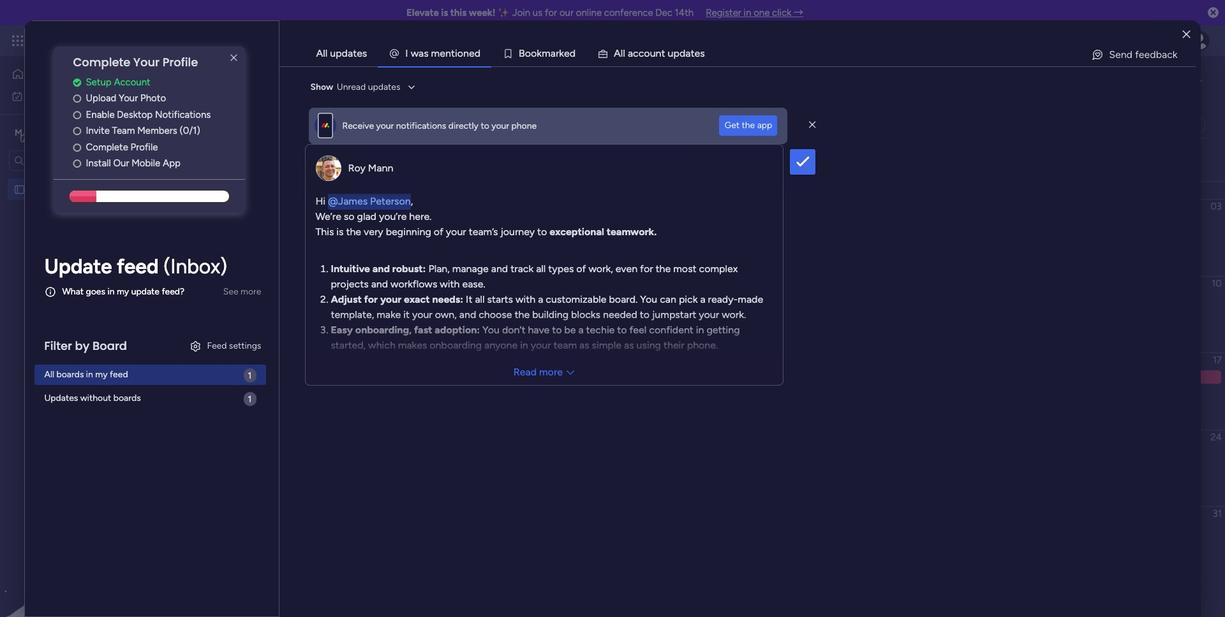 Task type: describe. For each thing, give the bounding box(es) containing it.
main table
[[213, 119, 256, 130]]

a up 'building'
[[538, 294, 543, 306]]

a inside you don't have to be a techie to feel confident in getting started, which makes onboarding anyone in your team as simple as using their phone.
[[578, 324, 584, 336]]

your down the ready-
[[699, 309, 719, 321]]

in right goes
[[108, 287, 115, 298]]

feedback
[[1135, 48, 1178, 61]]

widget
[[322, 154, 350, 164]]

more
[[599, 96, 620, 107]]

team's
[[469, 226, 498, 238]]

1 for updates without boards
[[248, 394, 252, 405]]

phone
[[511, 120, 537, 131]]

with inside plan, manage and track all types of work, even for the most complex projects and workflows with ease.
[[440, 278, 460, 290]]

4 o from the left
[[644, 47, 650, 59]]

1 u from the left
[[650, 47, 656, 59]]

enable desktop notifications
[[86, 109, 211, 120]]

1 vertical spatial boards
[[113, 393, 141, 404]]

0 horizontal spatial boards
[[56, 370, 84, 381]]

and left robust:
[[373, 263, 390, 275]]

feed?
[[162, 287, 184, 298]]

Search in workspace field
[[27, 153, 107, 168]]

1 n from the left
[[445, 47, 451, 59]]

plan,
[[428, 263, 450, 275]]

1 for all boards in my feed
[[248, 371, 252, 381]]

new project button
[[193, 149, 253, 170]]

keep
[[442, 96, 461, 107]]

projects
[[331, 278, 369, 290]]

fast
[[414, 324, 432, 336]]

tue
[[388, 184, 403, 195]]

project.
[[277, 96, 308, 107]]

read more button
[[306, 360, 783, 385]]

in up "updates without boards"
[[86, 370, 93, 381]]

using
[[637, 339, 661, 352]]

0 vertical spatial feed
[[117, 254, 159, 279]]

read
[[514, 366, 537, 378]]

filter by board
[[44, 338, 127, 354]]

a
[[614, 47, 621, 59]]

ready-
[[708, 294, 738, 306]]

of inside hi @james peterson , we're so glad you're here. this is the very beginning of your team's journey to exceptional teamwork.
[[434, 226, 443, 238]]

2 t from the left
[[661, 47, 665, 59]]

for inside plan, manage and track all types of work, even for the most complex projects and workflows with ease.
[[640, 263, 653, 275]]

3 n from the left
[[656, 47, 661, 59]]

a right b
[[551, 47, 556, 59]]

chart
[[317, 119, 339, 130]]

to right directly
[[481, 120, 489, 131]]

own,
[[435, 309, 457, 321]]

work for my
[[43, 90, 62, 101]]

manage
[[195, 96, 227, 107]]

track inside plan, manage and track all types of work, even for the most complex projects and workflows with ease.
[[511, 263, 534, 275]]

send feedback button
[[1086, 45, 1183, 65]]

updates inside all updates link
[[330, 47, 367, 59]]

your left the "phone"
[[491, 120, 509, 131]]

lottie animation image
[[0, 489, 163, 618]]

monday
[[57, 33, 101, 48]]

exceptional
[[550, 226, 604, 238]]

confident
[[649, 324, 694, 336]]

your right where
[[523, 96, 541, 107]]

workflows
[[391, 278, 437, 290]]

2 d from the left
[[570, 47, 576, 59]]

easy
[[331, 324, 353, 336]]

1 vertical spatial feed
[[110, 370, 128, 381]]

the inside hi @james peterson , we're so glad you're here. this is the very beginning of your team's journey to exceptional teamwork.
[[346, 226, 361, 238]]

started,
[[331, 339, 366, 352]]

you're
[[379, 211, 407, 223]]

one
[[754, 7, 770, 19]]

check circle image
[[73, 78, 81, 87]]

my for feed
[[95, 370, 108, 381]]

3 o from the left
[[531, 47, 537, 59]]

dec
[[656, 7, 673, 19]]

my for update
[[117, 287, 129, 298]]

home
[[29, 68, 54, 79]]

1 horizontal spatial for
[[545, 7, 557, 19]]

all updates
[[316, 47, 367, 59]]

assign
[[310, 96, 336, 107]]

to left be
[[552, 324, 562, 336]]

my work
[[28, 90, 62, 101]]

what goes in my update feed?
[[62, 287, 184, 298]]

test list box
[[0, 176, 163, 373]]

complete for complete your profile
[[73, 54, 130, 70]]

jumpstart
[[652, 309, 696, 321]]

feed
[[207, 341, 227, 351]]

apps image
[[1085, 34, 1098, 47]]

add
[[304, 154, 320, 164]]

see more link
[[581, 95, 621, 108]]

the inside it all starts with a customizable board. you can pick a ready-made template, make it your own, and choose the building blocks needed to jumpstart your work.
[[515, 309, 530, 321]]

Test field
[[191, 66, 239, 94]]

workspace
[[54, 127, 105, 139]]

p
[[673, 47, 680, 59]]

make
[[377, 309, 401, 321]]

your for profile
[[133, 54, 160, 70]]

2 o from the left
[[525, 47, 531, 59]]

you inside it all starts with a customizable board. you can pick a ready-made template, make it your own, and choose the building blocks needed to jumpstart your work.
[[640, 294, 657, 306]]

select product image
[[11, 34, 24, 47]]

types
[[548, 263, 574, 275]]

management
[[129, 33, 198, 48]]

m for a
[[542, 47, 551, 59]]

and inside it all starts with a customizable board. you can pick a ready-made template, make it your own, and choose the building blocks needed to jumpstart your work.
[[459, 309, 476, 321]]

install our mobile app link
[[73, 157, 245, 171]]

to down needed
[[617, 324, 627, 336]]

very
[[364, 226, 383, 238]]

work for monday
[[103, 33, 126, 48]]

members
[[137, 125, 177, 137]]

your inside you don't have to be a techie to feel confident in getting started, which makes onboarding anyone in your team as simple as using their phone.
[[531, 339, 551, 352]]

tab list containing all updates
[[305, 41, 1196, 66]]

add to favorites image
[[266, 74, 279, 86]]

onboarding
[[430, 339, 482, 352]]

you don't have to be a techie to feel confident in getting started, which makes onboarding anyone in your team as simple as using their phone.
[[331, 324, 740, 352]]

in up phone.
[[696, 324, 704, 336]]

team
[[554, 339, 577, 352]]

manage any type of project. assign owners, set timelines and keep track of where your project stands.
[[195, 96, 603, 107]]

1 s from the left
[[424, 47, 429, 59]]

work.
[[722, 309, 746, 321]]

updates without boards
[[44, 393, 141, 404]]

your inside hi @james peterson , we're so glad you're here. this is the very beginning of your team's journey to exceptional teamwork.
[[446, 226, 466, 238]]

2 c from the left
[[639, 47, 644, 59]]

be
[[564, 324, 576, 336]]

in left one
[[744, 7, 751, 19]]

stands.
[[574, 96, 603, 107]]

add view image
[[460, 120, 465, 130]]

all inside it all starts with a customizable board. you can pick a ready-made template, make it your own, and choose the building blocks needed to jumpstart your work.
[[475, 294, 485, 306]]

14th
[[675, 7, 694, 19]]

conference
[[604, 7, 653, 19]]

upload your photo
[[86, 93, 166, 104]]

with inside it all starts with a customizable board. you can pick a ready-made template, make it your own, and choose the building blocks needed to jumpstart your work.
[[516, 294, 536, 306]]

3 e from the left
[[564, 47, 570, 59]]

here.
[[409, 211, 432, 223]]

@james
[[328, 195, 368, 207]]

m
[[15, 127, 22, 138]]

home button
[[8, 64, 137, 84]]

collapse board header image
[[1193, 120, 1203, 130]]

circle o image for enable
[[73, 110, 81, 120]]

james peterson image
[[1189, 31, 1210, 51]]

more for read more
[[539, 366, 563, 378]]

desktop
[[117, 109, 153, 120]]

1 as from the left
[[579, 339, 589, 352]]

the inside plan, manage and track all types of work, even for the most complex projects and workflows with ease.
[[656, 263, 671, 275]]

d for a l l a c c o u n t u p d a t e s
[[680, 47, 686, 59]]

customizable
[[546, 294, 607, 306]]

a right p
[[686, 47, 691, 59]]

get the app
[[725, 120, 772, 131]]

1 horizontal spatial dapulse x slim image
[[809, 119, 816, 131]]

online
[[576, 7, 602, 19]]

2 as from the left
[[624, 339, 634, 352]]

close image
[[1183, 30, 1190, 39]]

send feedback
[[1109, 48, 1178, 61]]

complete your profile
[[73, 54, 198, 70]]

register
[[706, 7, 741, 19]]

phone.
[[687, 339, 718, 352]]

1 t from the left
[[451, 47, 455, 59]]

filter by anything image
[[527, 152, 542, 167]]

circle o image
[[73, 143, 81, 152]]

show
[[310, 82, 333, 93]]

update
[[131, 287, 159, 298]]

have
[[528, 324, 550, 336]]

complete profile
[[86, 142, 158, 153]]

2 n from the left
[[463, 47, 469, 59]]

and left keep
[[425, 96, 440, 107]]

your down the set
[[376, 120, 394, 131]]

1 l from the left
[[621, 47, 623, 59]]

of left where
[[486, 96, 494, 107]]

show board description image
[[244, 74, 260, 87]]

the inside get the app button
[[742, 120, 755, 131]]

1 k from the left
[[537, 47, 542, 59]]

robust:
[[392, 263, 426, 275]]

profile inside complete profile link
[[131, 142, 158, 153]]

a right a
[[628, 47, 633, 59]]

more for see more
[[241, 286, 261, 297]]



Task type: vqa. For each thing, say whether or not it's contained in the screenshot.
the leftmost work
yes



Task type: locate. For each thing, give the bounding box(es) containing it.
s
[[424, 47, 429, 59], [700, 47, 705, 59]]

upload your photo link
[[73, 91, 245, 106]]

2 1 from the top
[[248, 394, 252, 405]]

profile down the management
[[163, 54, 198, 70]]

d down 14th in the top right of the page
[[680, 47, 686, 59]]

work inside my work button
[[43, 90, 62, 101]]

in
[[744, 7, 751, 19], [108, 287, 115, 298], [696, 324, 704, 336], [520, 339, 528, 352], [86, 370, 93, 381]]

0 horizontal spatial with
[[440, 278, 460, 290]]

profile
[[163, 54, 198, 70], [131, 142, 158, 153]]

your up make
[[380, 294, 402, 306]]

for up make
[[364, 294, 378, 306]]

circle o image for invite
[[73, 127, 81, 136]]

building
[[532, 309, 569, 321]]

more up settings
[[241, 286, 261, 297]]

3 t from the left
[[691, 47, 695, 59]]

2 m from the left
[[542, 47, 551, 59]]

v2 search image
[[368, 152, 377, 167]]

e right p
[[695, 47, 700, 59]]

1 vertical spatial for
[[640, 263, 653, 275]]

feed down board
[[110, 370, 128, 381]]

elevate is this week! ✨ join us for our online conference dec 14th
[[406, 7, 694, 19]]

circle o image down circle o icon
[[73, 159, 81, 169]]

main for main table
[[213, 119, 232, 130]]

their
[[664, 339, 685, 352]]

1 vertical spatial you
[[482, 324, 500, 336]]

2 horizontal spatial t
[[691, 47, 695, 59]]

1 vertical spatial with
[[516, 294, 536, 306]]

1 vertical spatial is
[[336, 226, 344, 238]]

0 horizontal spatial is
[[336, 226, 344, 238]]

circle o image inside upload your photo link
[[73, 94, 81, 104]]

pick
[[679, 294, 698, 306]]

more inside see more button
[[241, 286, 261, 297]]

for right even
[[640, 263, 653, 275]]

u left p
[[650, 47, 656, 59]]

of left work,
[[576, 263, 586, 275]]

all boards in my feed
[[44, 370, 128, 381]]

2 l from the left
[[623, 47, 625, 59]]

m left i
[[431, 47, 440, 59]]

1 horizontal spatial main
[[213, 119, 232, 130]]

2 k from the left
[[559, 47, 564, 59]]

easy onboarding, fast adoption:
[[331, 324, 480, 336]]

0 vertical spatial 1
[[248, 371, 252, 381]]

kanban
[[413, 119, 443, 130]]

2 e from the left
[[469, 47, 475, 59]]

even
[[616, 263, 638, 275]]

1 horizontal spatial you
[[640, 294, 657, 306]]

2 vertical spatial see
[[223, 286, 238, 297]]

2 vertical spatial for
[[364, 294, 378, 306]]

1 o from the left
[[457, 47, 463, 59]]

you down choose
[[482, 324, 500, 336]]

see for see more
[[582, 96, 597, 107]]

app
[[757, 120, 772, 131]]

2 u from the left
[[668, 47, 673, 59]]

test inside list box
[[30, 184, 47, 195]]

1 vertical spatial profile
[[131, 142, 158, 153]]

is
[[441, 7, 448, 19], [336, 226, 344, 238]]

0 horizontal spatial all
[[475, 294, 485, 306]]

new
[[198, 154, 217, 165]]

peterson
[[370, 195, 411, 207]]

0 horizontal spatial profile
[[131, 142, 158, 153]]

boards right without
[[113, 393, 141, 404]]

0 vertical spatial your
[[133, 54, 160, 70]]

invite team members (0/1) link
[[73, 124, 245, 138]]

0 vertical spatial boards
[[56, 370, 84, 381]]

profile down invite team members (0/1)
[[131, 142, 158, 153]]

1 vertical spatial complete
[[86, 142, 128, 153]]

0 vertical spatial more
[[241, 286, 261, 297]]

boards
[[56, 370, 84, 381], [113, 393, 141, 404]]

all for all updates
[[316, 47, 328, 59]]

set
[[372, 96, 384, 107]]

you inside you don't have to be a techie to feel confident in getting started, which makes onboarding anyone in your team as simple as using their phone.
[[482, 324, 500, 336]]

d
[[475, 47, 480, 59], [570, 47, 576, 59], [680, 47, 686, 59]]

updates
[[44, 393, 78, 404]]

0 horizontal spatial k
[[537, 47, 542, 59]]

install our mobile app
[[86, 158, 181, 169]]

is inside hi @james peterson , we're so glad you're here. this is the very beginning of your team's journey to exceptional teamwork.
[[336, 226, 344, 238]]

makes
[[398, 339, 427, 352]]

receive your notifications directly to your phone
[[342, 120, 537, 131]]

circle o image down check circle "icon"
[[73, 94, 81, 104]]

boards up updates
[[56, 370, 84, 381]]

workspace selection element
[[12, 125, 107, 142]]

the down the so
[[346, 226, 361, 238]]

all up show
[[316, 47, 328, 59]]

main
[[213, 119, 232, 130], [29, 127, 52, 139]]

and down intuitive and robust:
[[371, 278, 388, 290]]

1 circle o image from the top
[[73, 94, 81, 104]]

tab list
[[305, 41, 1196, 66]]

your for photo
[[119, 93, 138, 104]]

your left team's
[[446, 226, 466, 238]]

notifications
[[396, 120, 446, 131]]

1 vertical spatial my
[[95, 370, 108, 381]]

to right journey
[[537, 226, 547, 238]]

circle o image for install
[[73, 159, 81, 169]]

what
[[62, 287, 84, 298]]

my up without
[[95, 370, 108, 381]]

b
[[519, 47, 525, 59]]

1 horizontal spatial as
[[624, 339, 634, 352]]

get
[[725, 120, 740, 131]]

owners,
[[339, 96, 370, 107]]

all up updates
[[44, 370, 54, 381]]

1 horizontal spatial work
[[103, 33, 126, 48]]

work right my
[[43, 90, 62, 101]]

to inside hi @james peterson , we're so glad you're here. this is the very beginning of your team's journey to exceptional teamwork.
[[537, 226, 547, 238]]

as right the team
[[579, 339, 589, 352]]

your up 'setup account' link
[[133, 54, 160, 70]]

1 horizontal spatial track
[[511, 263, 534, 275]]

plans
[[241, 35, 262, 46]]

see down (inbox)
[[223, 286, 238, 297]]

o down the this
[[457, 47, 463, 59]]

track right keep
[[463, 96, 483, 107]]

updates up the set
[[368, 82, 400, 93]]

circle o image up workspace on the top of page
[[73, 110, 81, 120]]

d right r in the top left of the page
[[570, 47, 576, 59]]

this
[[315, 226, 334, 238]]

photo
[[140, 93, 166, 104]]

0 vertical spatial work
[[103, 33, 126, 48]]

for right the us
[[545, 7, 557, 19]]

1 vertical spatial all
[[475, 294, 485, 306]]

1 horizontal spatial m
[[542, 47, 551, 59]]

0 vertical spatial updates
[[330, 47, 367, 59]]

2 s from the left
[[700, 47, 705, 59]]

1 horizontal spatial d
[[570, 47, 576, 59]]

1 horizontal spatial my
[[117, 287, 129, 298]]

my work button
[[8, 86, 137, 106]]

1 vertical spatial 1
[[248, 394, 252, 405]]

dapulse x slim image
[[226, 50, 241, 66], [809, 119, 816, 131]]

1 vertical spatial track
[[511, 263, 534, 275]]

main inside the 'workspace selection' 'element'
[[29, 127, 52, 139]]

receive
[[342, 120, 374, 131]]

project
[[543, 96, 572, 107]]

test up "manage" in the left top of the page
[[194, 66, 235, 94]]

0 vertical spatial for
[[545, 7, 557, 19]]

of right type
[[266, 96, 275, 107]]

with down plan, manage and track all types of work, even for the most complex projects and workflows with ease.
[[516, 294, 536, 306]]

1 horizontal spatial profile
[[163, 54, 198, 70]]

test right public board image at the top of page
[[30, 184, 47, 195]]

1 vertical spatial more
[[539, 366, 563, 378]]

0 vertical spatial all
[[316, 47, 328, 59]]

1 vertical spatial all
[[44, 370, 54, 381]]

,
[[411, 195, 413, 207]]

all
[[536, 263, 546, 275], [475, 294, 485, 306]]

1 vertical spatial your
[[119, 93, 138, 104]]

in down don't
[[520, 339, 528, 352]]

all left "types"
[[536, 263, 546, 275]]

t left p
[[661, 47, 665, 59]]

see left more
[[582, 96, 597, 107]]

0 vertical spatial see
[[223, 35, 238, 46]]

Search field
[[377, 151, 416, 168]]

you left "can" at the right
[[640, 294, 657, 306]]

1 horizontal spatial n
[[463, 47, 469, 59]]

public board image
[[13, 183, 26, 196]]

2 circle o image from the top
[[73, 110, 81, 120]]

1 vertical spatial see
[[582, 96, 597, 107]]

b o o k m a r k e d
[[519, 47, 576, 59]]

all for all boards in my feed
[[44, 370, 54, 381]]

0 horizontal spatial all
[[44, 370, 54, 381]]

update
[[44, 254, 112, 279]]

e right i
[[469, 47, 475, 59]]

3 circle o image from the top
[[73, 127, 81, 136]]

l right a
[[623, 47, 625, 59]]

as down feel
[[624, 339, 634, 352]]

i
[[405, 47, 408, 59]]

2 horizontal spatial for
[[640, 263, 653, 275]]

exact
[[404, 294, 430, 306]]

choose
[[479, 309, 512, 321]]

1 c from the left
[[633, 47, 639, 59]]

see for see more
[[223, 286, 238, 297]]

1 horizontal spatial more
[[539, 366, 563, 378]]

the left most on the top of page
[[656, 263, 671, 275]]

and right manage
[[491, 263, 508, 275]]

d for i w a s m e n t i o n e d
[[475, 47, 480, 59]]

see more
[[223, 286, 261, 297]]

your up fast at left bottom
[[412, 309, 432, 321]]

l down conference
[[621, 47, 623, 59]]

option
[[0, 178, 163, 181]]

and
[[425, 96, 440, 107], [373, 263, 390, 275], [491, 263, 508, 275], [371, 278, 388, 290], [459, 309, 476, 321]]

circle o image inside enable desktop notifications link
[[73, 110, 81, 120]]

where
[[496, 96, 521, 107]]

t right p
[[691, 47, 695, 59]]

2 horizontal spatial d
[[680, 47, 686, 59]]

t right w
[[451, 47, 455, 59]]

to up feel
[[640, 309, 650, 321]]

circle o image
[[73, 94, 81, 104], [73, 110, 81, 120], [73, 127, 81, 136], [73, 159, 81, 169]]

0 vertical spatial profile
[[163, 54, 198, 70]]

0 horizontal spatial you
[[482, 324, 500, 336]]

simple
[[592, 339, 622, 352]]

circle o image for upload
[[73, 94, 81, 104]]

glad
[[357, 211, 376, 223]]

r
[[556, 47, 559, 59]]

1 horizontal spatial k
[[559, 47, 564, 59]]

main for main workspace
[[29, 127, 52, 139]]

d right i
[[475, 47, 480, 59]]

0 horizontal spatial test
[[30, 184, 47, 195]]

account
[[114, 76, 150, 88]]

c
[[633, 47, 639, 59], [639, 47, 644, 59]]

don't
[[502, 324, 525, 336]]

2 horizontal spatial n
[[656, 47, 661, 59]]

1 d from the left
[[475, 47, 480, 59]]

anyone
[[484, 339, 518, 352]]

k
[[537, 47, 542, 59], [559, 47, 564, 59]]

1 vertical spatial test
[[30, 184, 47, 195]]

main right "workspace" icon
[[29, 127, 52, 139]]

0 vertical spatial all
[[536, 263, 546, 275]]

install
[[86, 158, 111, 169]]

0 vertical spatial with
[[440, 278, 460, 290]]

0 horizontal spatial more
[[241, 286, 261, 297]]

our
[[560, 7, 574, 19]]

the right get
[[742, 120, 755, 131]]

a
[[419, 47, 424, 59], [551, 47, 556, 59], [628, 47, 633, 59], [686, 47, 691, 59], [538, 294, 543, 306], [700, 294, 705, 306], [578, 324, 584, 336]]

a right pick on the top right
[[700, 294, 705, 306]]

0 vertical spatial my
[[117, 287, 129, 298]]

1 m from the left
[[431, 47, 440, 59]]

m for e
[[431, 47, 440, 59]]

it all starts with a customizable board. you can pick a ready-made template, make it your own, and choose the building blocks needed to jumpstart your work.
[[331, 294, 763, 321]]

enable desktop notifications link
[[73, 108, 245, 122]]

more inside "read more" button
[[539, 366, 563, 378]]

of inside plan, manage and track all types of work, even for the most complex projects and workflows with ease.
[[576, 263, 586, 275]]

complete up setup
[[73, 54, 130, 70]]

which
[[368, 339, 396, 352]]

1 horizontal spatial updates
[[368, 82, 400, 93]]

0 horizontal spatial dapulse x slim image
[[226, 50, 241, 66]]

workspace image
[[12, 126, 25, 140]]

see left plans
[[223, 35, 238, 46]]

0 vertical spatial you
[[640, 294, 657, 306]]

s right w
[[424, 47, 429, 59]]

getting
[[707, 324, 740, 336]]

1 vertical spatial updates
[[368, 82, 400, 93]]

1 horizontal spatial u
[[668, 47, 673, 59]]

new project
[[198, 154, 248, 165]]

main inside button
[[213, 119, 232, 130]]

manage
[[452, 263, 489, 275]]

0 vertical spatial complete
[[73, 54, 130, 70]]

my left 'update'
[[117, 287, 129, 298]]

0 horizontal spatial d
[[475, 47, 480, 59]]

all
[[316, 47, 328, 59], [44, 370, 54, 381]]

updates up unread
[[330, 47, 367, 59]]

4 e from the left
[[695, 47, 700, 59]]

0 horizontal spatial for
[[364, 294, 378, 306]]

1 horizontal spatial boards
[[113, 393, 141, 404]]

1 horizontal spatial s
[[700, 47, 705, 59]]

your
[[523, 96, 541, 107], [376, 120, 394, 131], [491, 120, 509, 131], [446, 226, 466, 238], [380, 294, 402, 306], [412, 309, 432, 321], [699, 309, 719, 321], [531, 339, 551, 352]]

more right 'read'
[[539, 366, 563, 378]]

1 vertical spatial work
[[43, 90, 62, 101]]

is left the this
[[441, 7, 448, 19]]

complete for complete profile
[[86, 142, 128, 153]]

1 horizontal spatial all
[[536, 263, 546, 275]]

n left i
[[445, 47, 451, 59]]

starts
[[487, 294, 513, 306]]

circle o image inside invite team members (0/1) link
[[73, 127, 81, 136]]

1 vertical spatial dapulse x slim image
[[809, 119, 816, 131]]

blocks
[[571, 309, 601, 321]]

1 horizontal spatial all
[[316, 47, 328, 59]]

1 horizontal spatial is
[[441, 7, 448, 19]]

0 horizontal spatial track
[[463, 96, 483, 107]]

of
[[266, 96, 275, 107], [486, 96, 494, 107], [434, 226, 443, 238], [576, 263, 586, 275]]

a right be
[[578, 324, 584, 336]]

the up don't
[[515, 309, 530, 321]]

e left i
[[440, 47, 445, 59]]

feed settings
[[207, 341, 261, 351]]

all inside tab list
[[316, 47, 328, 59]]

0 horizontal spatial m
[[431, 47, 440, 59]]

0 horizontal spatial work
[[43, 90, 62, 101]]

a right the i
[[419, 47, 424, 59]]

see for see plans
[[223, 35, 238, 46]]

n right i
[[463, 47, 469, 59]]

1 1 from the top
[[248, 371, 252, 381]]

board
[[92, 338, 127, 354]]

roy
[[348, 162, 366, 174]]

0 vertical spatial test
[[194, 66, 235, 94]]

all inside plan, manage and track all types of work, even for the most complex projects and workflows with ease.
[[536, 263, 546, 275]]

u down 'dec'
[[668, 47, 673, 59]]

lottie animation element
[[0, 489, 163, 618]]

with up needs:
[[440, 278, 460, 290]]

e
[[440, 47, 445, 59], [469, 47, 475, 59], [564, 47, 570, 59], [695, 47, 700, 59]]

notifications
[[155, 109, 211, 120]]

0 horizontal spatial n
[[445, 47, 451, 59]]

1 e from the left
[[440, 47, 445, 59]]

0 vertical spatial dapulse x slim image
[[226, 50, 241, 66]]

0 horizontal spatial my
[[95, 370, 108, 381]]

0 vertical spatial track
[[463, 96, 483, 107]]

0 horizontal spatial t
[[451, 47, 455, 59]]

more
[[241, 286, 261, 297], [539, 366, 563, 378]]

0 horizontal spatial u
[[650, 47, 656, 59]]

0 horizontal spatial updates
[[330, 47, 367, 59]]

1
[[248, 371, 252, 381], [248, 394, 252, 405]]

is right 'this'
[[336, 226, 344, 238]]

4 circle o image from the top
[[73, 159, 81, 169]]

hi @james peterson , we're so glad you're here. this is the very beginning of your team's journey to exceptional teamwork.
[[315, 195, 657, 238]]

all right it
[[475, 294, 485, 306]]

o left r in the top left of the page
[[525, 47, 531, 59]]

track down journey
[[511, 263, 534, 275]]

dapulse x slim image right app
[[809, 119, 816, 131]]

(0/1)
[[180, 125, 200, 137]]

0 horizontal spatial main
[[29, 127, 52, 139]]

main workspace
[[29, 127, 105, 139]]

0 horizontal spatial s
[[424, 47, 429, 59]]

1 horizontal spatial t
[[661, 47, 665, 59]]

1 horizontal spatial with
[[516, 294, 536, 306]]

0 vertical spatial is
[[441, 7, 448, 19]]

your down account
[[119, 93, 138, 104]]

3 d from the left
[[680, 47, 686, 59]]

dapulse x slim image down see plans
[[226, 50, 241, 66]]

0 horizontal spatial as
[[579, 339, 589, 352]]

join
[[512, 7, 530, 19]]

circle o image inside install our mobile app link
[[73, 159, 81, 169]]

o left p
[[644, 47, 650, 59]]

feed up 'update'
[[117, 254, 159, 279]]

main left table
[[213, 119, 232, 130]]

and down it
[[459, 309, 476, 321]]

1 horizontal spatial test
[[194, 66, 235, 94]]

to inside it all starts with a customizable board. you can pick a ready-made template, make it your own, and choose the building blocks needed to jumpstart your work.
[[640, 309, 650, 321]]

work,
[[589, 263, 613, 275]]



